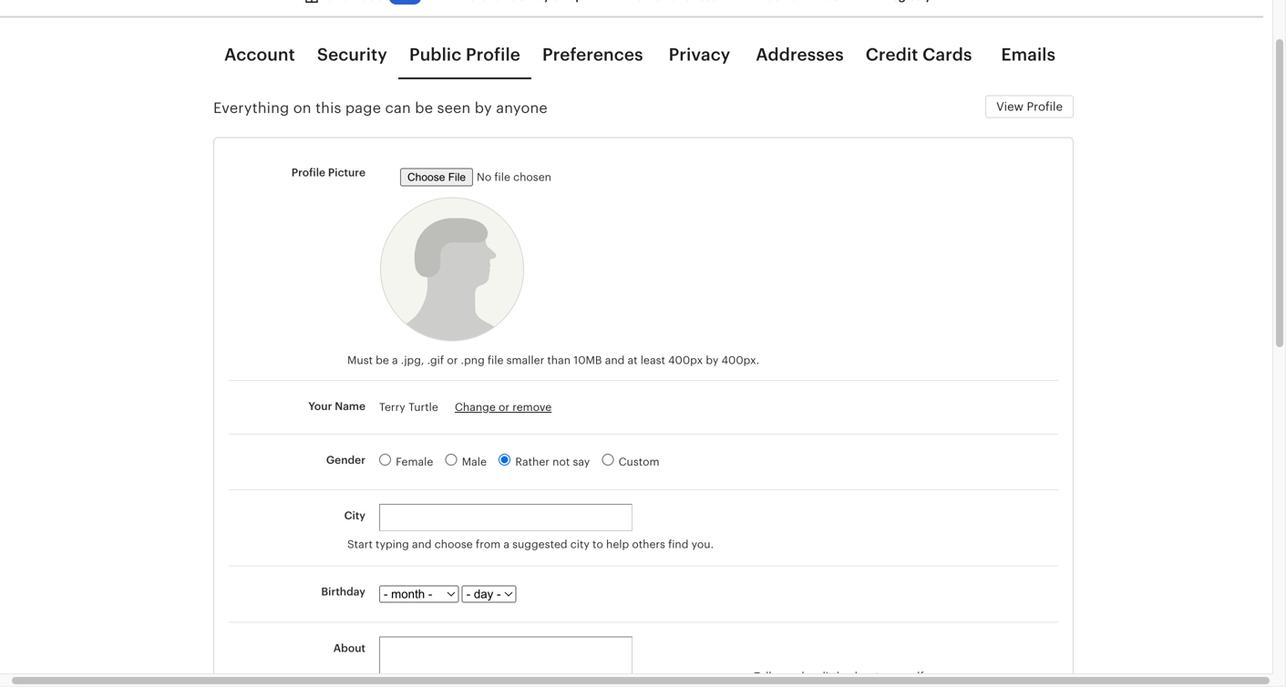 Task type: locate. For each thing, give the bounding box(es) containing it.
1 vertical spatial by
[[706, 354, 719, 367]]

or
[[447, 354, 458, 367], [499, 401, 510, 414]]

a left .jpg,
[[392, 354, 398, 367]]

a
[[392, 354, 398, 367], [504, 538, 510, 551], [814, 671, 820, 683]]

0 horizontal spatial and
[[412, 538, 432, 551]]

profile right "public"
[[466, 45, 521, 64]]

Male radio
[[446, 454, 457, 466]]

by right 400px in the right of the page
[[706, 354, 719, 367]]

your name
[[309, 400, 366, 413]]

emails link
[[1002, 43, 1056, 67]]

at
[[628, 354, 638, 367]]

by right seen
[[475, 100, 492, 116]]

remove
[[513, 401, 552, 414]]

addresses button
[[745, 43, 855, 67]]

account button
[[213, 43, 306, 67]]

1 vertical spatial or
[[499, 401, 510, 414]]

addresses
[[756, 45, 844, 64]]

profile right view
[[1027, 100, 1063, 113]]

page
[[346, 100, 381, 116]]

a left little
[[814, 671, 820, 683]]

by
[[475, 100, 492, 116], [706, 354, 719, 367]]

public
[[409, 45, 462, 64]]

male
[[462, 456, 487, 468]]

preferences button
[[532, 43, 655, 67]]

0 vertical spatial by
[[475, 100, 492, 116]]

Female radio
[[379, 454, 391, 466]]

0 horizontal spatial be
[[376, 354, 389, 367]]

about
[[849, 671, 880, 683]]

1 vertical spatial be
[[376, 354, 389, 367]]

tell people a little about yourself.
[[754, 671, 927, 683]]

profile inside "button"
[[466, 45, 521, 64]]

than
[[548, 354, 571, 367]]

1 horizontal spatial profile
[[466, 45, 521, 64]]

.png
[[461, 354, 485, 367]]

1 horizontal spatial a
[[504, 538, 510, 551]]

anyone
[[496, 100, 548, 116]]

you.
[[692, 538, 714, 551]]

suggested
[[513, 538, 568, 551]]

public profile
[[409, 45, 521, 64]]

a right from
[[504, 538, 510, 551]]

change or remove
[[455, 401, 552, 414]]

1 horizontal spatial or
[[499, 401, 510, 414]]

2 horizontal spatial a
[[814, 671, 820, 683]]

Profile Picture file field
[[400, 168, 583, 186]]

or right '.gif'
[[447, 354, 458, 367]]

and
[[605, 354, 625, 367], [412, 538, 432, 551]]

start typing and choose from a suggested city to help others find you.
[[347, 538, 714, 551]]

choose
[[435, 538, 473, 551]]

profile picture
[[292, 166, 366, 179]]

change or remove link
[[455, 401, 552, 414]]

400px
[[669, 354, 703, 367]]

a for profile picture
[[392, 354, 398, 367]]

2 horizontal spatial profile
[[1027, 100, 1063, 113]]

picture
[[328, 166, 366, 179]]

city
[[571, 538, 590, 551]]

0 vertical spatial and
[[605, 354, 625, 367]]

0 horizontal spatial a
[[392, 354, 398, 367]]

not
[[553, 456, 570, 468]]

and left the 'at'
[[605, 354, 625, 367]]

10mb
[[574, 354, 602, 367]]

on
[[293, 100, 312, 116]]

preferences link
[[543, 43, 644, 67]]

.gif
[[427, 354, 444, 367]]

0 horizontal spatial or
[[447, 354, 458, 367]]

or left remove
[[499, 401, 510, 414]]

profile
[[466, 45, 521, 64], [1027, 100, 1063, 113], [292, 166, 326, 179]]

0 horizontal spatial profile
[[292, 166, 326, 179]]

view profile link
[[986, 95, 1074, 118]]

1 horizontal spatial be
[[415, 100, 433, 116]]

privacy
[[669, 45, 731, 64]]

start
[[347, 538, 373, 551]]

change
[[455, 401, 496, 414]]

public profile link
[[409, 43, 521, 67]]

.jpg,
[[401, 354, 424, 367]]

or inside your name group
[[499, 401, 510, 414]]

must
[[347, 354, 373, 367]]

tell
[[754, 671, 772, 683]]

find
[[669, 538, 689, 551]]

say
[[573, 456, 590, 468]]

1 horizontal spatial and
[[605, 354, 625, 367]]

be right can
[[415, 100, 433, 116]]

be right the must
[[376, 354, 389, 367]]

yourself.
[[883, 671, 927, 683]]

2 vertical spatial a
[[814, 671, 820, 683]]

account
[[224, 45, 295, 64]]

birthday group
[[229, 567, 1059, 609]]

profile left picture
[[292, 166, 326, 179]]

your name group
[[229, 381, 1059, 434]]

1 vertical spatial profile
[[1027, 100, 1063, 113]]

0 vertical spatial profile
[[466, 45, 521, 64]]

be
[[415, 100, 433, 116], [376, 354, 389, 367]]

and right typing
[[412, 538, 432, 551]]

0 vertical spatial or
[[447, 354, 458, 367]]

menu bar
[[0, 0, 1264, 18]]

0 vertical spatial a
[[392, 354, 398, 367]]



Task type: describe. For each thing, give the bounding box(es) containing it.
terry turtle
[[379, 401, 441, 414]]

public profile button
[[399, 43, 532, 67]]

to
[[593, 538, 604, 551]]

credit cards link
[[866, 43, 973, 67]]

cards
[[923, 45, 973, 64]]

view profile
[[997, 100, 1063, 113]]

profile for view profile
[[1027, 100, 1063, 113]]

female
[[396, 456, 434, 468]]

gender group
[[229, 435, 1059, 490]]

credit cards
[[866, 45, 973, 64]]

Rather not say radio
[[499, 454, 511, 466]]

birthday
[[321, 586, 366, 598]]

seen
[[437, 100, 471, 116]]

security link
[[317, 43, 388, 67]]

rather
[[516, 456, 550, 468]]

privacy button
[[655, 43, 745, 67]]

from
[[476, 538, 501, 551]]

2 vertical spatial profile
[[292, 166, 326, 179]]

0 vertical spatial be
[[415, 100, 433, 116]]

Custom radio
[[602, 454, 614, 466]]

account link
[[224, 43, 295, 67]]

1 vertical spatial and
[[412, 538, 432, 551]]

your
[[309, 400, 332, 413]]

this
[[316, 100, 342, 116]]

file
[[488, 354, 504, 367]]

smaller
[[507, 354, 545, 367]]

can
[[385, 100, 411, 116]]

400px.
[[722, 354, 760, 367]]

others
[[632, 538, 666, 551]]

help
[[607, 538, 629, 551]]

About text field
[[379, 637, 633, 679]]

little
[[823, 671, 846, 683]]

typing
[[376, 538, 409, 551]]

emails
[[1002, 45, 1056, 64]]

your favorites tab list
[[213, 32, 1074, 80]]

everything
[[213, 100, 289, 116]]

credit
[[866, 45, 919, 64]]

security button
[[306, 43, 399, 67]]

addresses link
[[756, 43, 844, 67]]

City text field
[[379, 504, 633, 532]]

about
[[334, 642, 366, 655]]

rather not say
[[516, 456, 590, 468]]

preferences
[[543, 45, 644, 64]]

name
[[335, 400, 366, 413]]

terry turtle image
[[380, 197, 524, 341]]

profile for public profile
[[466, 45, 521, 64]]

a for about
[[814, 671, 820, 683]]

must be a .jpg, .gif or .png file smaller than 10mb and at least 400px by 400px.
[[347, 354, 760, 367]]

least
[[641, 354, 666, 367]]

custom
[[619, 456, 660, 468]]

1 vertical spatial a
[[504, 538, 510, 551]]

city
[[344, 510, 366, 522]]

0 horizontal spatial by
[[475, 100, 492, 116]]

gender
[[326, 454, 366, 466]]

credit cards button
[[855, 43, 984, 67]]

people
[[775, 671, 811, 683]]

everything on this page can be seen by anyone
[[213, 100, 548, 116]]

emails button
[[984, 43, 1074, 67]]

view
[[997, 100, 1024, 113]]

1 horizontal spatial by
[[706, 354, 719, 367]]

security
[[317, 45, 388, 64]]

privacy link
[[669, 43, 731, 67]]



Task type: vqa. For each thing, say whether or not it's contained in the screenshot.
"a" to the left
yes



